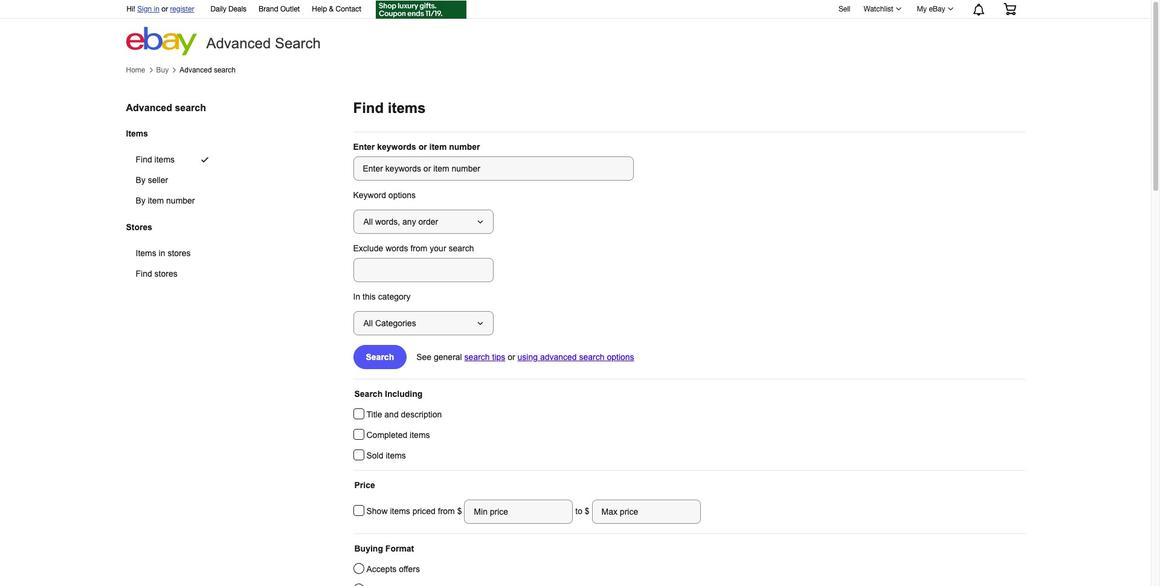 Task type: vqa. For each thing, say whether or not it's contained in the screenshot.
top a
no



Task type: locate. For each thing, give the bounding box(es) containing it.
1 vertical spatial search
[[366, 352, 394, 362]]

advanced
[[206, 35, 271, 51], [180, 66, 212, 74], [126, 103, 172, 113]]

0 horizontal spatial item
[[148, 196, 164, 206]]

advanced search
[[206, 35, 321, 51]]

sell link
[[833, 5, 856, 13]]

1 $ from the left
[[457, 506, 464, 516]]

advanced search link
[[180, 66, 236, 74]]

or right sign in link
[[162, 5, 168, 13]]

1 horizontal spatial find items
[[353, 100, 426, 116]]

$ right priced
[[457, 506, 464, 516]]

help & contact
[[312, 5, 361, 13]]

&
[[329, 5, 334, 13]]

offers
[[399, 564, 420, 574]]

search for search including
[[354, 389, 383, 399]]

Enter maximum price range value, $ text field
[[592, 500, 701, 524]]

1 vertical spatial in
[[159, 249, 165, 258]]

search left tips
[[464, 352, 490, 362]]

or right keywords
[[419, 142, 427, 152]]

Enter keywords or item number text field
[[353, 157, 634, 181]]

1 by from the top
[[136, 175, 146, 185]]

find items
[[353, 100, 426, 116], [136, 155, 175, 165]]

in up find stores
[[159, 249, 165, 258]]

1 vertical spatial item
[[148, 196, 164, 206]]

find down items in stores
[[136, 269, 152, 279]]

1 horizontal spatial $
[[585, 506, 590, 516]]

1 vertical spatial find
[[136, 155, 152, 165]]

home link
[[126, 66, 145, 74]]

register
[[170, 5, 194, 13]]

item
[[429, 142, 447, 152], [148, 196, 164, 206]]

or right tips
[[508, 352, 515, 362]]

0 horizontal spatial from
[[411, 244, 428, 253]]

1 horizontal spatial item
[[429, 142, 447, 152]]

using advanced search options link
[[518, 352, 634, 362]]

show items priced from
[[367, 506, 457, 516]]

search inside button
[[366, 352, 394, 362]]

find for find stores link
[[136, 269, 152, 279]]

2 by from the top
[[136, 196, 146, 206]]

1 vertical spatial by
[[136, 196, 146, 206]]

0 horizontal spatial find items
[[136, 155, 175, 165]]

1 vertical spatial options
[[607, 352, 634, 362]]

search including
[[354, 389, 423, 399]]

advanced search right buy at left top
[[180, 66, 236, 74]]

find items up seller
[[136, 155, 175, 165]]

find up the enter
[[353, 100, 384, 116]]

1 vertical spatial from
[[438, 506, 455, 516]]

item down seller
[[148, 196, 164, 206]]

show
[[367, 506, 388, 516]]

item right keywords
[[429, 142, 447, 152]]

buying format
[[354, 544, 414, 554]]

items
[[388, 100, 426, 116], [154, 155, 175, 165], [410, 430, 430, 440], [386, 451, 406, 460], [390, 506, 410, 516]]

brand outlet link
[[259, 3, 300, 16]]

by seller link
[[126, 170, 224, 190]]

from right priced
[[438, 506, 455, 516]]

sell
[[839, 5, 851, 13]]

2 horizontal spatial or
[[508, 352, 515, 362]]

2 vertical spatial search
[[354, 389, 383, 399]]

and
[[385, 410, 399, 419]]

from left your
[[411, 244, 428, 253]]

by
[[136, 175, 146, 185], [136, 196, 146, 206]]

daily
[[211, 5, 226, 13]]

banner
[[120, 0, 1025, 56]]

advanced right buy link
[[180, 66, 212, 74]]

description
[[401, 410, 442, 419]]

stores
[[126, 222, 152, 232]]

by down 'by seller'
[[136, 196, 146, 206]]

items in stores link
[[126, 243, 220, 264]]

advanced down buy at left top
[[126, 103, 172, 113]]

or
[[162, 5, 168, 13], [419, 142, 427, 152], [508, 352, 515, 362]]

0 horizontal spatial number
[[166, 196, 195, 206]]

number
[[449, 142, 480, 152], [166, 196, 195, 206]]

account navigation
[[120, 0, 1025, 21]]

items up find items link on the top left of the page
[[126, 128, 148, 138]]

hi! sign in or register
[[127, 5, 194, 13]]

by item number link
[[126, 190, 224, 211]]

options
[[388, 190, 416, 200], [607, 352, 634, 362]]

1 vertical spatial items
[[136, 249, 156, 258]]

1 vertical spatial find items
[[136, 155, 175, 165]]

items up enter keywords or item number
[[388, 100, 426, 116]]

hi!
[[127, 5, 135, 13]]

by left seller
[[136, 175, 146, 185]]

items up find stores
[[136, 249, 156, 258]]

0 vertical spatial number
[[449, 142, 480, 152]]

daily deals
[[211, 5, 247, 13]]

search
[[275, 35, 321, 51], [366, 352, 394, 362], [354, 389, 383, 399]]

watchlist link
[[857, 2, 907, 16]]

1 vertical spatial stores
[[154, 269, 178, 279]]

0 vertical spatial in
[[154, 5, 160, 13]]

find up 'by seller'
[[136, 155, 152, 165]]

0 vertical spatial items
[[126, 128, 148, 138]]

daily deals link
[[211, 3, 247, 16]]

keywords
[[377, 142, 416, 152]]

1 vertical spatial advanced search
[[126, 103, 206, 113]]

0 vertical spatial find items
[[353, 100, 426, 116]]

to
[[575, 506, 583, 516]]

by seller
[[136, 175, 168, 185]]

find for find items link on the top left of the page
[[136, 155, 152, 165]]

number up enter keywords or item number text box
[[449, 142, 480, 152]]

0 horizontal spatial $
[[457, 506, 464, 516]]

home
[[126, 66, 145, 74]]

$
[[457, 506, 464, 516], [585, 506, 590, 516]]

including
[[385, 389, 423, 399]]

get the coupon image
[[376, 1, 467, 19]]

general
[[434, 352, 462, 362]]

in right sign
[[154, 5, 160, 13]]

priced
[[413, 506, 436, 516]]

advanced search
[[180, 66, 236, 74], [126, 103, 206, 113]]

0 vertical spatial by
[[136, 175, 146, 185]]

sold items
[[367, 451, 406, 460]]

Exclude words from your search text field
[[353, 258, 493, 282]]

advanced down deals
[[206, 35, 271, 51]]

1 vertical spatial number
[[166, 196, 195, 206]]

2 vertical spatial find
[[136, 269, 152, 279]]

see
[[416, 352, 432, 362]]

price
[[354, 480, 375, 490]]

0 horizontal spatial options
[[388, 190, 416, 200]]

search down outlet
[[275, 35, 321, 51]]

search up title
[[354, 389, 383, 399]]

search down advanced search link
[[175, 103, 206, 113]]

buy link
[[156, 66, 169, 74]]

number down by seller link
[[166, 196, 195, 206]]

items
[[126, 128, 148, 138], [136, 249, 156, 258]]

in
[[154, 5, 160, 13], [159, 249, 165, 258]]

stores
[[168, 249, 191, 258], [154, 269, 178, 279]]

0 vertical spatial advanced search
[[180, 66, 236, 74]]

find items up keywords
[[353, 100, 426, 116]]

your
[[430, 244, 446, 253]]

0 vertical spatial or
[[162, 5, 168, 13]]

advanced search down buy at left top
[[126, 103, 206, 113]]

contact
[[336, 5, 361, 13]]

0 vertical spatial find
[[353, 100, 384, 116]]

0 vertical spatial item
[[429, 142, 447, 152]]

stores down items in stores
[[154, 269, 178, 279]]

items in stores
[[136, 249, 191, 258]]

$ right to
[[585, 506, 590, 516]]

search
[[214, 66, 236, 74], [175, 103, 206, 113], [449, 244, 474, 253], [464, 352, 490, 362], [579, 352, 605, 362]]

0 vertical spatial search
[[275, 35, 321, 51]]

enter keywords or item number
[[353, 142, 480, 152]]

keyword options
[[353, 190, 416, 200]]

search up search including
[[366, 352, 394, 362]]

0 horizontal spatial or
[[162, 5, 168, 13]]

items for items in stores
[[136, 249, 156, 258]]

stores up find stores link
[[168, 249, 191, 258]]

find
[[353, 100, 384, 116], [136, 155, 152, 165], [136, 269, 152, 279]]

seller
[[148, 175, 168, 185]]

1 horizontal spatial or
[[419, 142, 427, 152]]



Task type: describe. For each thing, give the bounding box(es) containing it.
sign
[[137, 5, 152, 13]]

banner containing sell
[[120, 0, 1025, 56]]

this
[[363, 292, 376, 302]]

0 vertical spatial from
[[411, 244, 428, 253]]

tips
[[492, 352, 505, 362]]

title and description
[[367, 410, 442, 419]]

find stores
[[136, 269, 178, 279]]

exclude
[[353, 244, 383, 253]]

words
[[386, 244, 408, 253]]

my
[[917, 5, 927, 13]]

register link
[[170, 5, 194, 13]]

items down "description"
[[410, 430, 430, 440]]

items down completed items
[[386, 451, 406, 460]]

by item number
[[136, 196, 195, 206]]

deals
[[228, 5, 247, 13]]

accepts offers
[[367, 564, 420, 574]]

0 vertical spatial stores
[[168, 249, 191, 258]]

category
[[378, 292, 411, 302]]

Enter minimum price range value, $ text field
[[464, 500, 573, 524]]

2 vertical spatial or
[[508, 352, 515, 362]]

brand outlet
[[259, 5, 300, 13]]

in
[[353, 292, 360, 302]]

exclude words from your search
[[353, 244, 474, 253]]

1 horizontal spatial number
[[449, 142, 480, 152]]

watchlist
[[864, 5, 894, 13]]

in inside account navigation
[[154, 5, 160, 13]]

accepts
[[367, 564, 397, 574]]

find stores link
[[126, 264, 220, 284]]

my ebay link
[[910, 2, 959, 16]]

in this category
[[353, 292, 411, 302]]

to $
[[573, 506, 592, 516]]

search button
[[353, 345, 407, 369]]

0 vertical spatial options
[[388, 190, 416, 200]]

using
[[518, 352, 538, 362]]

2 $ from the left
[[585, 506, 590, 516]]

search tips link
[[464, 352, 505, 362]]

search right advanced
[[579, 352, 605, 362]]

1 horizontal spatial options
[[607, 352, 634, 362]]

completed items
[[367, 430, 430, 440]]

search for search button
[[366, 352, 394, 362]]

search right your
[[449, 244, 474, 253]]

2 vertical spatial advanced
[[126, 103, 172, 113]]

find items link
[[126, 149, 224, 170]]

1 vertical spatial advanced
[[180, 66, 212, 74]]

brand
[[259, 5, 278, 13]]

advanced
[[540, 352, 577, 362]]

your shopping cart image
[[1003, 3, 1017, 15]]

or inside account navigation
[[162, 5, 168, 13]]

title
[[367, 410, 382, 419]]

1 vertical spatial or
[[419, 142, 427, 152]]

help & contact link
[[312, 3, 361, 16]]

items up seller
[[154, 155, 175, 165]]

0 vertical spatial advanced
[[206, 35, 271, 51]]

buying
[[354, 544, 383, 554]]

sign in link
[[137, 5, 160, 13]]

search down the advanced search
[[214, 66, 236, 74]]

format
[[385, 544, 414, 554]]

items for items
[[126, 128, 148, 138]]

1 horizontal spatial from
[[438, 506, 455, 516]]

by for by item number
[[136, 196, 146, 206]]

outlet
[[280, 5, 300, 13]]

my ebay
[[917, 5, 945, 13]]

buy
[[156, 66, 169, 74]]

help
[[312, 5, 327, 13]]

completed
[[367, 430, 407, 440]]

see general search tips or using advanced search options
[[416, 352, 634, 362]]

by for by seller
[[136, 175, 146, 185]]

ebay
[[929, 5, 945, 13]]

keyword
[[353, 190, 386, 200]]

enter
[[353, 142, 375, 152]]

sold
[[367, 451, 383, 460]]

items right show
[[390, 506, 410, 516]]



